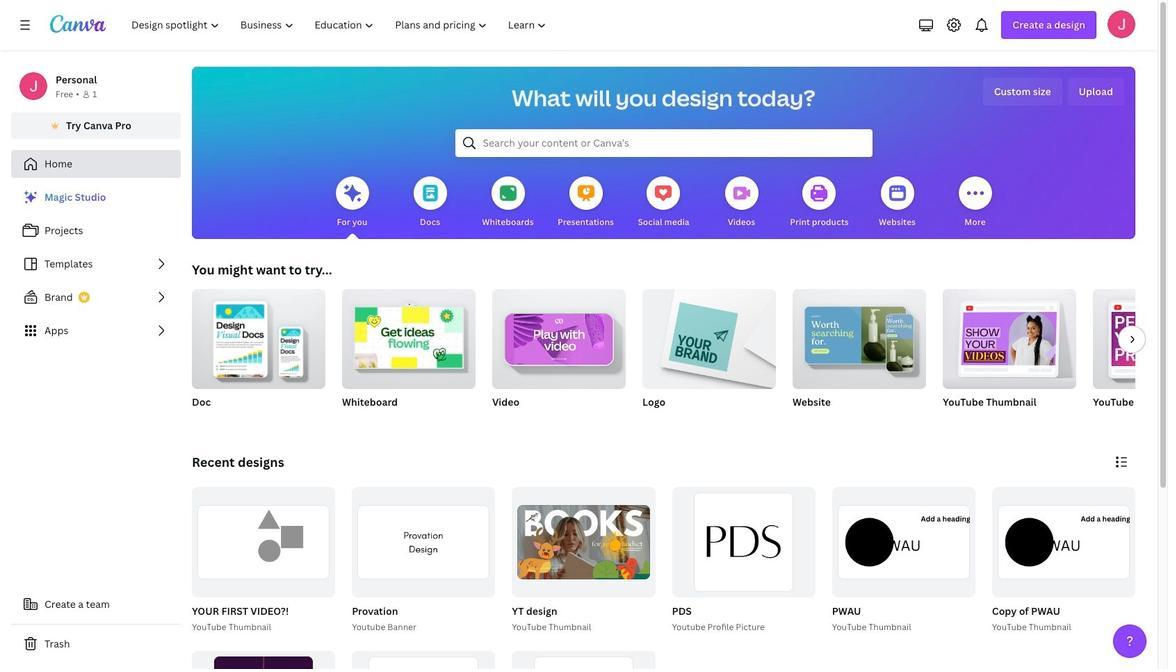 Task type: locate. For each thing, give the bounding box(es) containing it.
Search search field
[[483, 130, 844, 156]]

top level navigation element
[[122, 11, 559, 39]]

None search field
[[455, 129, 872, 157]]

group
[[192, 284, 325, 427], [192, 284, 325, 389], [342, 284, 476, 427], [342, 284, 476, 389], [492, 284, 626, 427], [492, 284, 626, 389], [642, 284, 776, 427], [642, 284, 776, 389], [793, 284, 926, 427], [793, 284, 926, 389], [943, 284, 1076, 427], [943, 284, 1076, 389], [1093, 289, 1168, 427], [1093, 289, 1168, 389], [189, 487, 335, 635], [192, 487, 335, 598], [349, 487, 495, 635], [352, 487, 495, 598], [509, 487, 655, 635], [669, 487, 815, 635], [672, 487, 815, 598], [829, 487, 975, 635], [832, 487, 975, 598], [989, 487, 1135, 635], [992, 487, 1135, 598], [192, 651, 335, 670], [352, 651, 495, 670], [512, 651, 655, 670]]

list
[[11, 184, 181, 345]]



Task type: describe. For each thing, give the bounding box(es) containing it.
james peterson image
[[1108, 10, 1135, 38]]



Task type: vqa. For each thing, say whether or not it's contained in the screenshot.
RESIZE ON MOBILE
no



